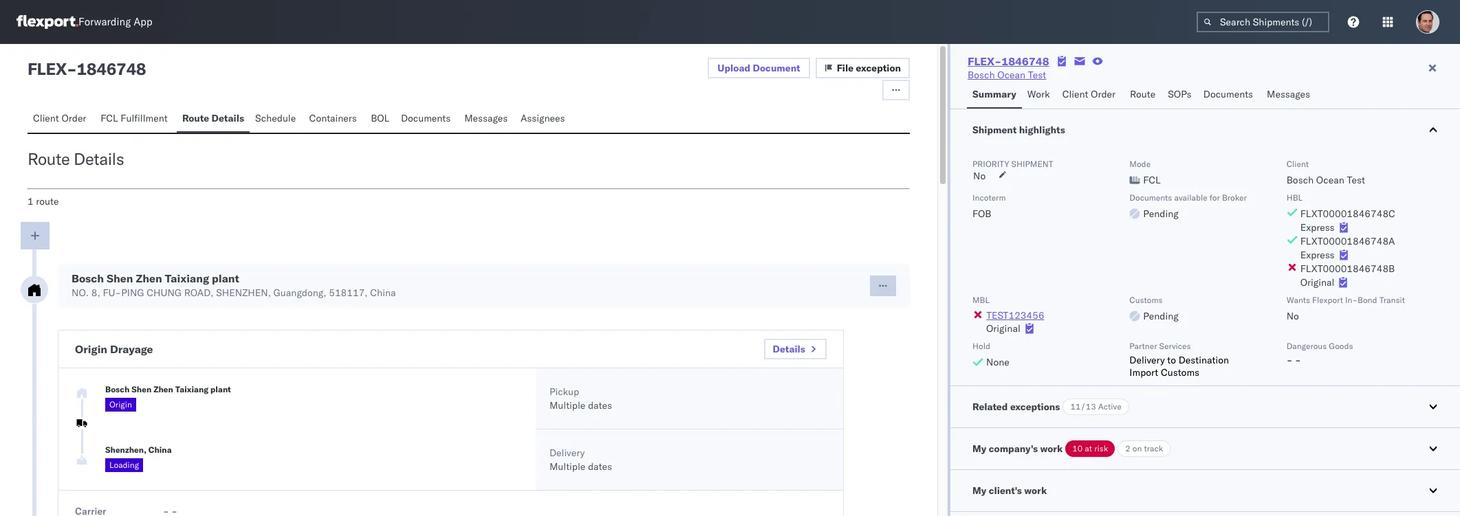 Task type: vqa. For each thing, say whether or not it's contained in the screenshot.
My company's work MY
yes



Task type: describe. For each thing, give the bounding box(es) containing it.
in-
[[1346, 295, 1358, 305]]

0 horizontal spatial route
[[28, 149, 70, 169]]

0 horizontal spatial documents button
[[396, 106, 459, 133]]

8,
[[91, 287, 100, 299]]

1 horizontal spatial -
[[1287, 354, 1293, 367]]

available
[[1175, 193, 1208, 203]]

hold
[[973, 341, 991, 352]]

assignees button
[[515, 106, 573, 133]]

assignees
[[521, 112, 565, 125]]

details inside button
[[773, 343, 806, 356]]

0 horizontal spatial route details
[[28, 149, 124, 169]]

0 vertical spatial customs
[[1130, 295, 1163, 305]]

flexport
[[1313, 295, 1344, 305]]

china inside bosch shen zhen taixiang plant no. 8, fu-ping chung road, shenzhen, guangdong, 518117, china
[[370, 287, 396, 299]]

0 horizontal spatial details
[[74, 149, 124, 169]]

broker
[[1223, 193, 1247, 203]]

client inside client bosch ocean test incoterm fob
[[1287, 159, 1309, 169]]

partner services delivery to destination import customs
[[1130, 341, 1230, 379]]

0 horizontal spatial client
[[33, 112, 59, 125]]

destination
[[1179, 354, 1230, 367]]

flex - 1846748
[[28, 58, 146, 79]]

document
[[753, 62, 801, 74]]

zhen for bosch shen zhen taixiang plant origin
[[154, 384, 173, 395]]

schedule
[[255, 112, 296, 125]]

client bosch ocean test incoterm fob
[[973, 159, 1366, 220]]

active
[[1099, 402, 1122, 412]]

highlights
[[1019, 124, 1066, 136]]

1 horizontal spatial client order button
[[1057, 82, 1125, 109]]

flex-
[[968, 54, 1002, 68]]

bosch for bosch shen zhen taixiang plant origin
[[105, 384, 130, 395]]

drayage
[[110, 343, 153, 356]]

shenzhen,
[[105, 445, 146, 455]]

work for my company's work
[[1041, 443, 1063, 455]]

no.
[[72, 287, 89, 299]]

road,
[[184, 287, 214, 299]]

details button
[[764, 339, 827, 360]]

related
[[973, 401, 1008, 414]]

1 horizontal spatial documents button
[[1198, 82, 1262, 109]]

11/13 active
[[1071, 402, 1122, 412]]

pickup
[[550, 386, 579, 398]]

work
[[1028, 88, 1050, 100]]

risk
[[1095, 444, 1109, 454]]

work button
[[1022, 82, 1057, 109]]

upload
[[718, 62, 751, 74]]

priority shipment
[[973, 159, 1054, 169]]

flxt00001846748c
[[1301, 208, 1396, 220]]

fulfillment
[[121, 112, 168, 125]]

origin drayage
[[75, 343, 153, 356]]

bosch ocean test
[[968, 69, 1047, 81]]

on
[[1133, 444, 1142, 454]]

goods
[[1329, 341, 1354, 352]]

plant for bosch shen zhen taixiang plant origin
[[211, 384, 231, 395]]

transit
[[1380, 295, 1406, 305]]

2 horizontal spatial route
[[1130, 88, 1156, 100]]

test123456 button
[[987, 310, 1045, 322]]

delivery multiple dates
[[550, 447, 612, 473]]

11/13
[[1071, 402, 1096, 412]]

dangerous
[[1287, 341, 1327, 352]]

sops
[[1168, 88, 1192, 100]]

fu-
[[103, 287, 121, 299]]

shen for bosch shen zhen taixiang plant no. 8, fu-ping chung road, shenzhen, guangdong, 518117, china
[[107, 272, 133, 286]]

bosch inside client bosch ocean test incoterm fob
[[1287, 174, 1314, 186]]

2 horizontal spatial -
[[1296, 354, 1302, 367]]

shenzhen,
[[216, 287, 271, 299]]

route button
[[1125, 82, 1163, 109]]

delivery inside the delivery multiple dates
[[550, 447, 585, 460]]

route details inside button
[[182, 112, 244, 125]]

forwarding
[[78, 15, 131, 29]]

for
[[1210, 193, 1220, 203]]

exceptions
[[1011, 401, 1061, 414]]

2
[[1126, 444, 1131, 454]]

none
[[987, 356, 1010, 369]]

ocean inside client bosch ocean test incoterm fob
[[1317, 174, 1345, 186]]

1 vertical spatial original
[[987, 323, 1021, 335]]

summary
[[973, 88, 1017, 100]]

documents for the right 'documents' button
[[1204, 88, 1254, 100]]

client's
[[989, 485, 1022, 497]]

my for my company's work
[[973, 443, 987, 455]]

guangdong,
[[274, 287, 327, 299]]

my company's work
[[973, 443, 1063, 455]]

express for flxt00001846748c
[[1301, 222, 1335, 234]]

1
[[28, 195, 33, 208]]

exception
[[856, 62, 901, 74]]

delivery inside partner services delivery to destination import customs
[[1130, 354, 1165, 367]]

1 horizontal spatial client order
[[1063, 88, 1116, 100]]

fcl fulfillment
[[101, 112, 168, 125]]

fcl for fcl fulfillment
[[101, 112, 118, 125]]

flex-1846748 link
[[968, 54, 1050, 68]]

forwarding app link
[[17, 15, 152, 29]]

schedule button
[[250, 106, 304, 133]]

file exception
[[837, 62, 901, 74]]

0 horizontal spatial origin
[[75, 343, 107, 356]]

10 at risk
[[1073, 444, 1109, 454]]

flxt00001846748b
[[1301, 263, 1396, 275]]

pickup multiple dates
[[550, 386, 612, 412]]

summary button
[[967, 82, 1022, 109]]

route details button
[[177, 106, 250, 133]]

1 horizontal spatial original
[[1301, 277, 1335, 289]]



Task type: locate. For each thing, give the bounding box(es) containing it.
documents for the left 'documents' button
[[401, 112, 451, 125]]

0 vertical spatial no
[[974, 170, 986, 182]]

0 horizontal spatial documents
[[401, 112, 451, 125]]

sops button
[[1163, 82, 1198, 109]]

1 vertical spatial fcl
[[1144, 174, 1161, 186]]

client up the hbl
[[1287, 159, 1309, 169]]

pending for documents available for broker
[[1144, 208, 1179, 220]]

0 vertical spatial multiple
[[550, 400, 586, 412]]

plant inside bosch shen zhen taixiang plant no. 8, fu-ping chung road, shenzhen, guangdong, 518117, china
[[212, 272, 239, 286]]

work left 10
[[1041, 443, 1063, 455]]

test up "work"
[[1028, 69, 1047, 81]]

1 vertical spatial messages
[[465, 112, 508, 125]]

no down priority
[[974, 170, 986, 182]]

1 vertical spatial client order
[[33, 112, 86, 125]]

1 horizontal spatial messages button
[[1262, 82, 1318, 109]]

0 vertical spatial plant
[[212, 272, 239, 286]]

1 pending from the top
[[1144, 208, 1179, 220]]

pending for customs
[[1144, 310, 1179, 323]]

2 vertical spatial details
[[773, 343, 806, 356]]

express up flxt00001846748a
[[1301, 222, 1335, 234]]

1 vertical spatial china
[[148, 445, 172, 455]]

client order button down the flex
[[28, 106, 95, 133]]

0 vertical spatial shen
[[107, 272, 133, 286]]

0 horizontal spatial 1846748
[[77, 58, 146, 79]]

1 horizontal spatial fcl
[[1144, 174, 1161, 186]]

1 horizontal spatial documents
[[1130, 193, 1173, 203]]

my for my client's work
[[973, 485, 987, 497]]

china right 518117,
[[370, 287, 396, 299]]

details
[[212, 112, 244, 125], [74, 149, 124, 169], [773, 343, 806, 356]]

shen for bosch shen zhen taixiang plant origin
[[132, 384, 152, 395]]

related exceptions
[[973, 401, 1061, 414]]

shen inside bosch shen zhen taixiang plant no. 8, fu-ping chung road, shenzhen, guangdong, 518117, china
[[107, 272, 133, 286]]

messages for the right messages button
[[1267, 88, 1311, 100]]

0 horizontal spatial test
[[1028, 69, 1047, 81]]

documents up shipment highlights button
[[1204, 88, 1254, 100]]

0 horizontal spatial original
[[987, 323, 1021, 335]]

2 vertical spatial documents
[[1130, 193, 1173, 203]]

pending up services
[[1144, 310, 1179, 323]]

1 vertical spatial customs
[[1161, 367, 1200, 379]]

bosch shen zhen taixiang plant origin
[[105, 384, 231, 410]]

track
[[1145, 444, 1164, 454]]

1 route
[[28, 195, 59, 208]]

1 vertical spatial route
[[182, 112, 209, 125]]

taixiang for bosch shen zhen taixiang plant no. 8, fu-ping chung road, shenzhen, guangdong, 518117, china
[[165, 272, 209, 286]]

shen
[[107, 272, 133, 286], [132, 384, 152, 395]]

express up "flxt00001846748b"
[[1301, 249, 1335, 261]]

services
[[1160, 341, 1191, 352]]

2 horizontal spatial details
[[773, 343, 806, 356]]

0 vertical spatial client order
[[1063, 88, 1116, 100]]

1 horizontal spatial order
[[1091, 88, 1116, 100]]

zhen inside bosch shen zhen taixiang plant origin
[[154, 384, 173, 395]]

zhen
[[136, 272, 162, 286], [154, 384, 173, 395]]

upload document button
[[708, 58, 810, 78]]

1 multiple from the top
[[550, 400, 586, 412]]

client down the flex
[[33, 112, 59, 125]]

fcl
[[101, 112, 118, 125], [1144, 174, 1161, 186]]

1 horizontal spatial 1846748
[[1002, 54, 1050, 68]]

customs inside partner services delivery to destination import customs
[[1161, 367, 1200, 379]]

bond
[[1358, 295, 1378, 305]]

multiple inside the delivery multiple dates
[[550, 461, 586, 473]]

bosch inside bosch shen zhen taixiang plant origin
[[105, 384, 130, 395]]

-
[[67, 58, 77, 79], [1287, 354, 1293, 367], [1296, 354, 1302, 367]]

1 horizontal spatial route
[[182, 112, 209, 125]]

origin up shenzhen,
[[109, 399, 132, 410]]

incoterm
[[973, 193, 1006, 203]]

containers
[[309, 112, 357, 125]]

1 my from the top
[[973, 443, 987, 455]]

taixiang inside bosch shen zhen taixiang plant no. 8, fu-ping chung road, shenzhen, guangdong, 518117, china
[[165, 272, 209, 286]]

0 vertical spatial work
[[1041, 443, 1063, 455]]

bosch down 'flex-'
[[968, 69, 995, 81]]

no
[[974, 170, 986, 182], [1287, 310, 1300, 323]]

2 pending from the top
[[1144, 310, 1179, 323]]

fcl fulfillment button
[[95, 106, 177, 133]]

fcl inside fcl fulfillment button
[[101, 112, 118, 125]]

1 horizontal spatial details
[[212, 112, 244, 125]]

my inside button
[[973, 485, 987, 497]]

forwarding app
[[78, 15, 152, 29]]

work inside button
[[1025, 485, 1047, 497]]

delivery
[[1130, 354, 1165, 367], [550, 447, 585, 460]]

origin inside bosch shen zhen taixiang plant origin
[[109, 399, 132, 410]]

no down "wants"
[[1287, 310, 1300, 323]]

bosch down origin drayage
[[105, 384, 130, 395]]

0 vertical spatial delivery
[[1130, 354, 1165, 367]]

wants flexport in-bond transit no
[[1287, 295, 1406, 323]]

2 on track
[[1126, 444, 1164, 454]]

at
[[1085, 444, 1093, 454]]

route up route
[[28, 149, 70, 169]]

0 vertical spatial client
[[1063, 88, 1089, 100]]

0 horizontal spatial delivery
[[550, 447, 585, 460]]

plant inside bosch shen zhen taixiang plant origin
[[211, 384, 231, 395]]

route details up route
[[28, 149, 124, 169]]

0 vertical spatial taixiang
[[165, 272, 209, 286]]

import
[[1130, 367, 1159, 379]]

route right 'fulfillment'
[[182, 112, 209, 125]]

0 vertical spatial route details
[[182, 112, 244, 125]]

Search Shipments (/) text field
[[1197, 12, 1330, 32]]

1 vertical spatial pending
[[1144, 310, 1179, 323]]

upload document
[[718, 62, 801, 74]]

1 vertical spatial test
[[1347, 174, 1366, 186]]

test inside client bosch ocean test incoterm fob
[[1347, 174, 1366, 186]]

documents right bol button
[[401, 112, 451, 125]]

express for flxt00001846748a
[[1301, 249, 1335, 261]]

original
[[1301, 277, 1335, 289], [987, 323, 1021, 335]]

1 vertical spatial delivery
[[550, 447, 585, 460]]

details inside button
[[212, 112, 244, 125]]

dangerous goods - -
[[1287, 341, 1354, 367]]

bosch for bosch shen zhen taixiang plant no. 8, fu-ping chung road, shenzhen, guangdong, 518117, china
[[72, 272, 104, 286]]

client right work button
[[1063, 88, 1089, 100]]

test123456
[[987, 310, 1045, 322]]

documents for documents available for broker
[[1130, 193, 1173, 203]]

0 vertical spatial test
[[1028, 69, 1047, 81]]

mbl
[[973, 295, 990, 305]]

1 horizontal spatial no
[[1287, 310, 1300, 323]]

1 horizontal spatial route details
[[182, 112, 244, 125]]

1 vertical spatial client
[[33, 112, 59, 125]]

chung
[[147, 287, 182, 299]]

to
[[1168, 354, 1177, 367]]

test up the flxt00001846748c
[[1347, 174, 1366, 186]]

client
[[1063, 88, 1089, 100], [33, 112, 59, 125], [1287, 159, 1309, 169]]

my left 'company's'
[[973, 443, 987, 455]]

0 vertical spatial order
[[1091, 88, 1116, 100]]

priority
[[973, 159, 1010, 169]]

0 vertical spatial original
[[1301, 277, 1335, 289]]

customs
[[1130, 295, 1163, 305], [1161, 367, 1200, 379]]

my left 'client's'
[[973, 485, 987, 497]]

client order right work button
[[1063, 88, 1116, 100]]

10
[[1073, 444, 1083, 454]]

loading
[[109, 460, 139, 471]]

2 express from the top
[[1301, 249, 1335, 261]]

1 horizontal spatial delivery
[[1130, 354, 1165, 367]]

1 dates from the top
[[588, 400, 612, 412]]

1 vertical spatial origin
[[109, 399, 132, 410]]

file
[[837, 62, 854, 74]]

2 multiple from the top
[[550, 461, 586, 473]]

partner
[[1130, 341, 1158, 352]]

flex-1846748
[[968, 54, 1050, 68]]

documents button right the bol
[[396, 106, 459, 133]]

518117,
[[329, 287, 368, 299]]

shen inside bosch shen zhen taixiang plant origin
[[132, 384, 152, 395]]

shipment
[[1012, 159, 1054, 169]]

documents down mode
[[1130, 193, 1173, 203]]

work right 'client's'
[[1025, 485, 1047, 497]]

containers button
[[304, 106, 365, 133]]

1846748 up bosch ocean test
[[1002, 54, 1050, 68]]

1 horizontal spatial ocean
[[1317, 174, 1345, 186]]

client order
[[1063, 88, 1116, 100], [33, 112, 86, 125]]

fcl down mode
[[1144, 174, 1161, 186]]

0 vertical spatial fcl
[[101, 112, 118, 125]]

fob
[[973, 208, 992, 220]]

2 dates from the top
[[588, 461, 612, 473]]

0 horizontal spatial client order
[[33, 112, 86, 125]]

original down test123456 button
[[987, 323, 1021, 335]]

documents
[[1204, 88, 1254, 100], [401, 112, 451, 125], [1130, 193, 1173, 203]]

0 vertical spatial china
[[370, 287, 396, 299]]

delivery down 'partner'
[[1130, 354, 1165, 367]]

route details left schedule
[[182, 112, 244, 125]]

0 horizontal spatial china
[[148, 445, 172, 455]]

ocean down flex-1846748
[[998, 69, 1026, 81]]

my client's work button
[[951, 471, 1461, 512]]

multiple for delivery
[[550, 461, 586, 473]]

1 vertical spatial details
[[74, 149, 124, 169]]

1846748
[[1002, 54, 1050, 68], [77, 58, 146, 79]]

1 vertical spatial dates
[[588, 461, 612, 473]]

bosch up no.
[[72, 272, 104, 286]]

0 horizontal spatial fcl
[[101, 112, 118, 125]]

dates inside pickup multiple dates
[[588, 400, 612, 412]]

1846748 down forwarding app
[[77, 58, 146, 79]]

hbl
[[1287, 193, 1303, 203]]

origin left the drayage
[[75, 343, 107, 356]]

1 vertical spatial order
[[61, 112, 86, 125]]

0 horizontal spatial ocean
[[998, 69, 1026, 81]]

shen up fu-
[[107, 272, 133, 286]]

0 horizontal spatial messages
[[465, 112, 508, 125]]

my client's work
[[973, 485, 1047, 497]]

0 vertical spatial my
[[973, 443, 987, 455]]

1 vertical spatial route details
[[28, 149, 124, 169]]

1 vertical spatial plant
[[211, 384, 231, 395]]

route
[[1130, 88, 1156, 100], [182, 112, 209, 125], [28, 149, 70, 169]]

mode
[[1130, 159, 1151, 169]]

1 horizontal spatial origin
[[109, 399, 132, 410]]

route left sops
[[1130, 88, 1156, 100]]

bol button
[[365, 106, 396, 133]]

2 horizontal spatial documents
[[1204, 88, 1254, 100]]

pending down documents available for broker
[[1144, 208, 1179, 220]]

0 horizontal spatial order
[[61, 112, 86, 125]]

messages for the leftmost messages button
[[465, 112, 508, 125]]

bosch
[[968, 69, 995, 81], [1287, 174, 1314, 186], [72, 272, 104, 286], [105, 384, 130, 395]]

pending
[[1144, 208, 1179, 220], [1144, 310, 1179, 323]]

bosch inside bosch shen zhen taixiang plant no. 8, fu-ping chung road, shenzhen, guangdong, 518117, china
[[72, 272, 104, 286]]

1 horizontal spatial china
[[370, 287, 396, 299]]

order down flex - 1846748
[[61, 112, 86, 125]]

china
[[370, 287, 396, 299], [148, 445, 172, 455]]

bosch up the hbl
[[1287, 174, 1314, 186]]

client order down the flex
[[33, 112, 86, 125]]

1 horizontal spatial client
[[1063, 88, 1089, 100]]

0 horizontal spatial messages button
[[459, 106, 515, 133]]

shipment highlights
[[973, 124, 1066, 136]]

1 vertical spatial express
[[1301, 249, 1335, 261]]

app
[[134, 15, 152, 29]]

0 vertical spatial messages
[[1267, 88, 1311, 100]]

1 vertical spatial multiple
[[550, 461, 586, 473]]

zhen for bosch shen zhen taixiang plant no. 8, fu-ping chung road, shenzhen, guangdong, 518117, china
[[136, 272, 162, 286]]

1 express from the top
[[1301, 222, 1335, 234]]

route
[[36, 195, 59, 208]]

shenzhen, china loading
[[105, 445, 172, 471]]

1 horizontal spatial test
[[1347, 174, 1366, 186]]

documents button up shipment highlights button
[[1198, 82, 1262, 109]]

1 vertical spatial no
[[1287, 310, 1300, 323]]

taixiang for bosch shen zhen taixiang plant origin
[[175, 384, 209, 395]]

dates inside the delivery multiple dates
[[588, 461, 612, 473]]

0 vertical spatial express
[[1301, 222, 1335, 234]]

order left route button
[[1091, 88, 1116, 100]]

zhen inside bosch shen zhen taixiang plant no. 8, fu-ping chung road, shenzhen, guangdong, 518117, china
[[136, 272, 162, 286]]

0 vertical spatial details
[[212, 112, 244, 125]]

taixiang
[[165, 272, 209, 286], [175, 384, 209, 395]]

taixiang inside bosch shen zhen taixiang plant origin
[[175, 384, 209, 395]]

plant for bosch shen zhen taixiang plant no. 8, fu-ping chung road, shenzhen, guangdong, 518117, china
[[212, 272, 239, 286]]

customs up 'partner'
[[1130, 295, 1163, 305]]

delivery down pickup multiple dates
[[550, 447, 585, 460]]

documents available for broker
[[1130, 193, 1247, 203]]

route details
[[182, 112, 244, 125], [28, 149, 124, 169]]

2 my from the top
[[973, 485, 987, 497]]

shipment highlights button
[[951, 109, 1461, 151]]

0 vertical spatial zhen
[[136, 272, 162, 286]]

multiple inside pickup multiple dates
[[550, 400, 586, 412]]

1 horizontal spatial messages
[[1267, 88, 1311, 100]]

1 vertical spatial taixiang
[[175, 384, 209, 395]]

original up flexport
[[1301, 277, 1335, 289]]

client order button right "work"
[[1057, 82, 1125, 109]]

2 vertical spatial client
[[1287, 159, 1309, 169]]

1 vertical spatial work
[[1025, 485, 1047, 497]]

0 vertical spatial dates
[[588, 400, 612, 412]]

bosch for bosch ocean test
[[968, 69, 995, 81]]

1 vertical spatial ocean
[[1317, 174, 1345, 186]]

china inside shenzhen, china loading
[[148, 445, 172, 455]]

fcl for fcl
[[1144, 174, 1161, 186]]

multiple for pickup
[[550, 400, 586, 412]]

bosch shen zhen taixiang plant no. 8, fu-ping chung road, shenzhen, guangdong, 518117, china
[[72, 272, 396, 299]]

work for my client's work
[[1025, 485, 1047, 497]]

bol
[[371, 112, 390, 125]]

2 horizontal spatial client
[[1287, 159, 1309, 169]]

wants
[[1287, 295, 1311, 305]]

no inside wants flexport in-bond transit no
[[1287, 310, 1300, 323]]

flexport. image
[[17, 15, 78, 29]]

shen down the drayage
[[132, 384, 152, 395]]

shipment
[[973, 124, 1017, 136]]

ocean up the flxt00001846748c
[[1317, 174, 1345, 186]]

0 vertical spatial ocean
[[998, 69, 1026, 81]]

customs down services
[[1161, 367, 1200, 379]]

dates for pickup multiple dates
[[588, 400, 612, 412]]

0 vertical spatial pending
[[1144, 208, 1179, 220]]

flxt00001846748a
[[1301, 235, 1396, 248]]

fcl left 'fulfillment'
[[101, 112, 118, 125]]

0 horizontal spatial -
[[67, 58, 77, 79]]

china right shenzhen,
[[148, 445, 172, 455]]

dates for delivery multiple dates
[[588, 461, 612, 473]]

flex
[[28, 58, 67, 79]]

2 vertical spatial route
[[28, 149, 70, 169]]

1 vertical spatial shen
[[132, 384, 152, 395]]

1 vertical spatial documents
[[401, 112, 451, 125]]

0 horizontal spatial no
[[974, 170, 986, 182]]

0 horizontal spatial client order button
[[28, 106, 95, 133]]

1 vertical spatial zhen
[[154, 384, 173, 395]]

0 vertical spatial route
[[1130, 88, 1156, 100]]

file exception button
[[816, 58, 910, 78], [816, 58, 910, 78]]



